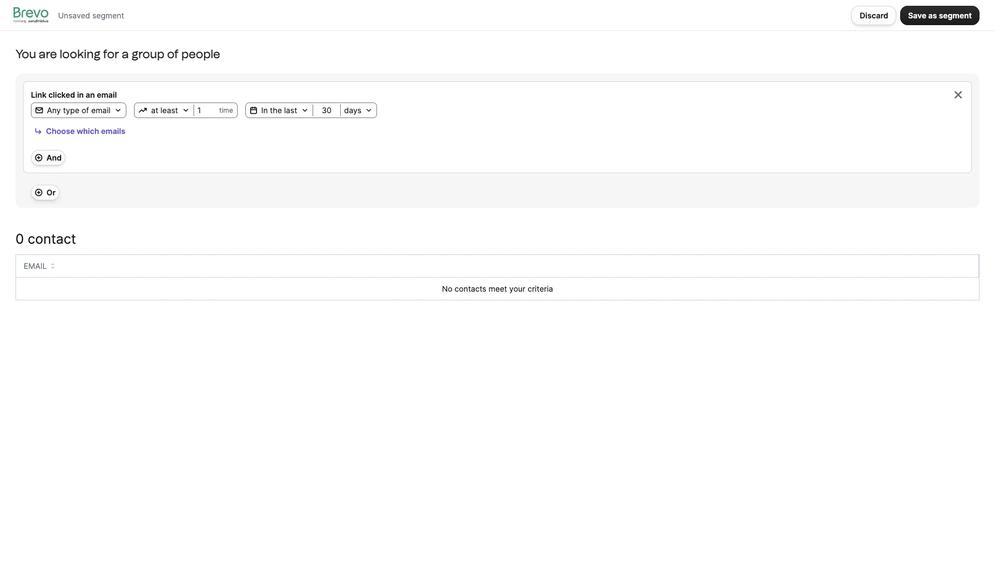 Task type: describe. For each thing, give the bounding box(es) containing it.
are
[[39, 47, 57, 61]]

and button
[[31, 150, 66, 166]]

in
[[261, 106, 268, 115]]

in
[[77, 90, 84, 100]]

meet
[[489, 284, 507, 294]]

contact
[[28, 231, 76, 247]]

0
[[15, 231, 24, 247]]

link
[[31, 90, 47, 100]]

contacts
[[455, 284, 486, 294]]

and
[[46, 153, 62, 163]]

criteria
[[528, 284, 553, 294]]

any
[[47, 106, 61, 115]]

no contacts meet your criteria
[[442, 284, 553, 294]]

discard
[[860, 10, 889, 20]]

email inside 'button'
[[91, 106, 110, 115]]

at least
[[151, 106, 178, 115]]

unsaved segment
[[58, 10, 124, 20]]

save
[[908, 10, 927, 20]]

a
[[122, 47, 129, 61]]

type
[[63, 106, 79, 115]]

you
[[15, 47, 36, 61]]

for
[[103, 47, 119, 61]]

least
[[161, 106, 178, 115]]

which
[[77, 126, 99, 136]]

any type of email
[[47, 106, 110, 115]]

your
[[509, 284, 526, 294]]

any type of email button
[[31, 105, 126, 116]]

choose
[[46, 126, 75, 136]]

discard button
[[852, 6, 897, 25]]

in the last button
[[246, 105, 313, 116]]

or button
[[31, 185, 59, 200]]

email
[[24, 261, 47, 271]]



Task type: vqa. For each thing, say whether or not it's contained in the screenshot.
EMAIL button
yes



Task type: locate. For each thing, give the bounding box(es) containing it.
link clicked in an email
[[31, 90, 117, 100]]

None number field
[[194, 106, 219, 115], [313, 106, 340, 115], [194, 106, 219, 115], [313, 106, 340, 115]]

in the last
[[261, 106, 297, 115]]

1 horizontal spatial segment
[[939, 10, 972, 20]]

email right an
[[97, 90, 117, 100]]

email
[[97, 90, 117, 100], [91, 106, 110, 115]]

1 horizontal spatial of
[[167, 47, 179, 61]]

save as segment button
[[901, 6, 980, 25]]

unsaved
[[58, 10, 90, 20]]

looking
[[60, 47, 100, 61]]

email button
[[24, 260, 55, 272]]

of inside 'button'
[[82, 106, 89, 115]]

0 vertical spatial of
[[167, 47, 179, 61]]

segment inside button
[[939, 10, 972, 20]]

last
[[284, 106, 297, 115]]

segment right as
[[939, 10, 972, 20]]

0 horizontal spatial segment
[[92, 10, 124, 20]]

0 vertical spatial email
[[97, 90, 117, 100]]

of right type
[[82, 106, 89, 115]]

segment right unsaved
[[92, 10, 124, 20]]

2 segment from the left
[[939, 10, 972, 20]]

emails
[[101, 126, 125, 136]]

segment
[[92, 10, 124, 20], [939, 10, 972, 20]]

days
[[344, 106, 362, 115]]

save as segment
[[908, 10, 972, 20]]

email down an
[[91, 106, 110, 115]]

at least button
[[135, 105, 194, 116]]

group
[[132, 47, 164, 61]]

as
[[929, 10, 937, 20]]

choose which emails
[[46, 126, 125, 136]]

time
[[219, 106, 233, 114]]

an
[[86, 90, 95, 100]]

of
[[167, 47, 179, 61], [82, 106, 89, 115]]

people
[[181, 47, 220, 61]]

clicked
[[48, 90, 75, 100]]

0 horizontal spatial of
[[82, 106, 89, 115]]

no
[[442, 284, 453, 294]]

1 vertical spatial email
[[91, 106, 110, 115]]

you are looking for a group of people
[[15, 47, 220, 61]]

choose which emails button
[[31, 124, 129, 138]]

1 segment from the left
[[92, 10, 124, 20]]

the
[[270, 106, 282, 115]]

of right group
[[167, 47, 179, 61]]

or
[[46, 188, 56, 198]]

days button
[[341, 105, 377, 116]]

0 contact
[[15, 231, 76, 247]]

1 vertical spatial of
[[82, 106, 89, 115]]

at
[[151, 106, 158, 115]]



